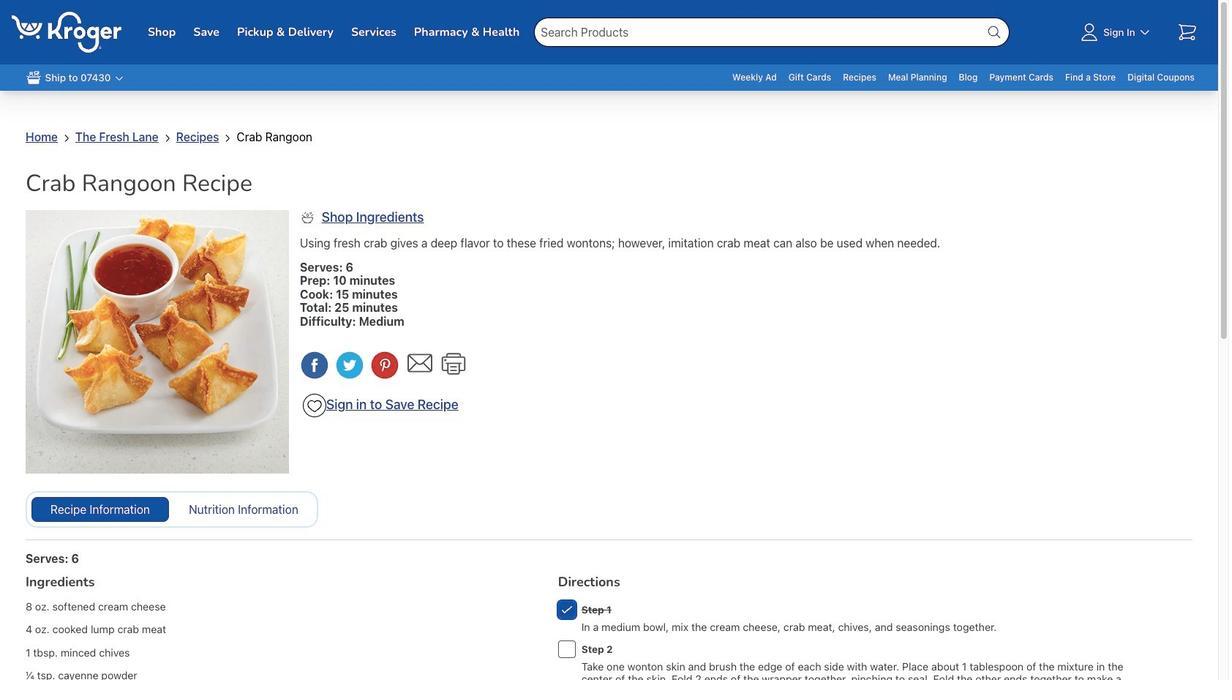 Task type: describe. For each thing, give the bounding box(es) containing it.
search image
[[986, 23, 1004, 41]]

share via twitter image
[[335, 351, 365, 380]]

share via pinterest image
[[370, 351, 400, 380]]

Search search field
[[535, 18, 1010, 47]]

share via facebook image
[[300, 351, 329, 380]]



Task type: locate. For each thing, give the bounding box(es) containing it.
print recipe image
[[439, 349, 469, 379]]

account menu image
[[1078, 20, 1102, 44]]

None search field
[[535, 0, 1010, 64]]

tab list
[[26, 491, 318, 528]]

None checkbox
[[558, 601, 576, 618], [558, 641, 576, 658], [558, 601, 576, 618], [558, 641, 576, 658]]

share via email image
[[406, 348, 435, 378]]

kroger logo image
[[12, 12, 122, 53]]

save crab rangoon recipe recipe to my favorites. image
[[306, 397, 324, 415]]



